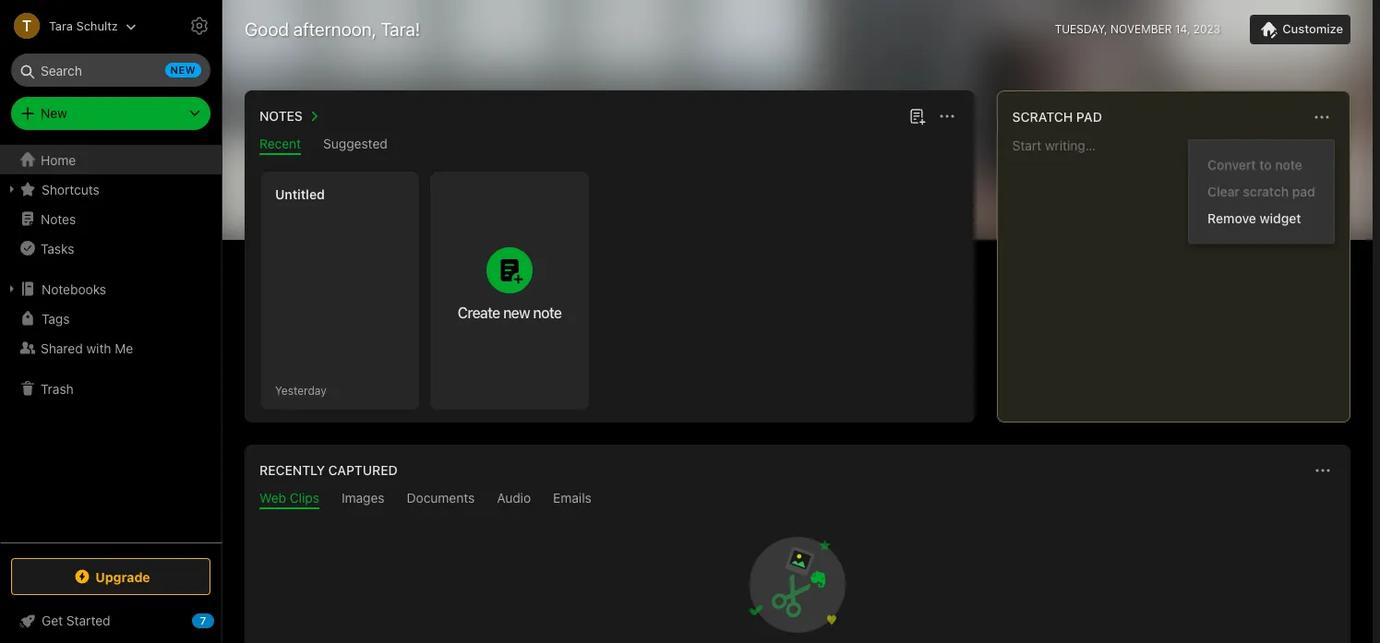 Task type: describe. For each thing, give the bounding box(es) containing it.
tasks
[[41, 241, 74, 256]]

afternoon,
[[293, 18, 376, 40]]

new search field
[[24, 54, 201, 87]]

get started
[[42, 613, 110, 629]]

Account field
[[0, 7, 136, 44]]

web clips tab
[[259, 490, 319, 510]]

convert to note link
[[1190, 151, 1334, 178]]

clear
[[1208, 184, 1240, 199]]

remove
[[1208, 211, 1257, 226]]

shared
[[41, 340, 83, 356]]

tuesday,
[[1055, 22, 1108, 36]]

started
[[66, 613, 110, 629]]

images
[[342, 490, 385, 506]]

notebooks
[[42, 281, 106, 297]]

new button
[[11, 97, 211, 130]]

audio tab
[[497, 490, 531, 510]]

tara schultz
[[49, 18, 118, 33]]

tara
[[49, 18, 73, 33]]

pad
[[1077, 109, 1102, 125]]

recent
[[259, 136, 301, 151]]

scratch pad button
[[1009, 106, 1102, 128]]

remove widget
[[1208, 211, 1302, 226]]

tasks button
[[0, 234, 221, 263]]

shared with me
[[41, 340, 133, 356]]

yesterday
[[275, 384, 327, 398]]

good
[[245, 18, 289, 40]]

scratch pad
[[1013, 109, 1102, 125]]

suggested tab
[[323, 136, 388, 155]]

recently
[[259, 463, 325, 478]]

expand notebooks image
[[5, 282, 19, 296]]

create
[[458, 305, 500, 321]]

new
[[41, 105, 67, 121]]

recently captured button
[[256, 460, 398, 482]]

Start writing… text field
[[1013, 138, 1349, 407]]

scratch
[[1013, 109, 1073, 125]]

clips
[[290, 490, 319, 506]]

images tab
[[342, 490, 385, 510]]

emails tab
[[553, 490, 592, 510]]

audio
[[497, 490, 531, 506]]

new inside button
[[503, 305, 530, 321]]

me
[[115, 340, 133, 356]]

home link
[[0, 145, 222, 175]]

clear scratch pad
[[1208, 184, 1316, 199]]

recently captured
[[259, 463, 398, 478]]

notes button
[[256, 105, 325, 127]]

notebooks link
[[0, 274, 221, 304]]

tags
[[42, 311, 70, 326]]

to
[[1260, 157, 1272, 173]]

web clips
[[259, 490, 319, 506]]

tab list for recently captured
[[248, 490, 1347, 510]]

dropdown list menu
[[1190, 151, 1334, 232]]

get
[[42, 613, 63, 629]]

create new note
[[458, 305, 562, 321]]



Task type: locate. For each thing, give the bounding box(es) containing it.
2023
[[1194, 22, 1221, 36]]

customize button
[[1251, 15, 1351, 44]]

0 vertical spatial notes
[[259, 108, 303, 124]]

new
[[170, 64, 196, 76], [503, 305, 530, 321]]

1 tab list from the top
[[248, 136, 971, 155]]

settings image
[[188, 15, 211, 37]]

more actions field for recently captured
[[1310, 458, 1336, 484]]

tab list
[[248, 136, 971, 155], [248, 490, 1347, 510]]

clear scratch pad link
[[1190, 178, 1334, 205]]

web clips tab panel
[[245, 510, 1351, 644]]

untitled
[[275, 187, 325, 202]]

with
[[86, 340, 111, 356]]

7
[[200, 615, 206, 627]]

home
[[41, 152, 76, 168]]

0 horizontal spatial note
[[533, 305, 562, 321]]

tags button
[[0, 304, 221, 333]]

Help and Learning task checklist field
[[0, 607, 222, 636]]

good afternoon, tara!
[[245, 18, 420, 40]]

click to collapse image
[[215, 609, 229, 632]]

tara!
[[381, 18, 420, 40]]

widget
[[1260, 211, 1302, 226]]

1 vertical spatial note
[[533, 305, 562, 321]]

0 vertical spatial note
[[1276, 157, 1303, 173]]

documents tab
[[407, 490, 475, 510]]

scratch
[[1244, 184, 1289, 199]]

shortcuts button
[[0, 175, 221, 204]]

shared with me link
[[0, 333, 221, 363]]

new inside search field
[[170, 64, 196, 76]]

0 horizontal spatial notes
[[41, 211, 76, 227]]

0 vertical spatial new
[[170, 64, 196, 76]]

tab list containing web clips
[[248, 490, 1347, 510]]

new down settings image
[[170, 64, 196, 76]]

tuesday, november 14, 2023
[[1055, 22, 1221, 36]]

2 tab list from the top
[[248, 490, 1347, 510]]

notes inside tree
[[41, 211, 76, 227]]

notes
[[259, 108, 303, 124], [41, 211, 76, 227]]

notes link
[[0, 204, 221, 234]]

More actions field
[[934, 103, 960, 129], [1309, 104, 1335, 130], [1310, 458, 1336, 484]]

trash link
[[0, 374, 221, 404]]

notes up recent
[[259, 108, 303, 124]]

tree containing home
[[0, 145, 222, 542]]

create new note button
[[430, 172, 589, 410]]

recent tab
[[259, 136, 301, 155]]

1 horizontal spatial new
[[503, 305, 530, 321]]

Search text field
[[24, 54, 198, 87]]

1 vertical spatial new
[[503, 305, 530, 321]]

remove widget link
[[1190, 205, 1334, 232]]

tree
[[0, 145, 222, 542]]

new right create
[[503, 305, 530, 321]]

1 horizontal spatial more actions image
[[1312, 460, 1334, 482]]

note right to
[[1276, 157, 1303, 173]]

shortcuts
[[42, 181, 100, 197]]

upgrade
[[95, 569, 150, 585]]

trash
[[41, 381, 74, 397]]

notes inside button
[[259, 108, 303, 124]]

more actions field for scratch pad
[[1309, 104, 1335, 130]]

0 horizontal spatial more actions image
[[936, 105, 958, 127]]

note
[[1276, 157, 1303, 173], [533, 305, 562, 321]]

documents
[[407, 490, 475, 506]]

more actions image inside field
[[1312, 460, 1334, 482]]

suggested
[[323, 136, 388, 151]]

november
[[1111, 22, 1172, 36]]

1 horizontal spatial note
[[1276, 157, 1303, 173]]

emails
[[553, 490, 592, 506]]

14,
[[1175, 22, 1191, 36]]

0 vertical spatial more actions image
[[936, 105, 958, 127]]

captured
[[328, 463, 398, 478]]

note inside button
[[533, 305, 562, 321]]

1 horizontal spatial notes
[[259, 108, 303, 124]]

upgrade button
[[11, 559, 211, 596]]

note right create
[[533, 305, 562, 321]]

note inside 'dropdown list' menu
[[1276, 157, 1303, 173]]

0 vertical spatial tab list
[[248, 136, 971, 155]]

convert to note
[[1208, 157, 1303, 173]]

tab list for notes
[[248, 136, 971, 155]]

1 vertical spatial notes
[[41, 211, 76, 227]]

schultz
[[76, 18, 118, 33]]

recent tab panel
[[245, 155, 975, 423]]

0 horizontal spatial new
[[170, 64, 196, 76]]

web
[[259, 490, 286, 506]]

note for create new note
[[533, 305, 562, 321]]

1 vertical spatial more actions image
[[1312, 460, 1334, 482]]

customize
[[1283, 21, 1344, 36]]

1 vertical spatial tab list
[[248, 490, 1347, 510]]

notes up tasks
[[41, 211, 76, 227]]

pad
[[1293, 184, 1316, 199]]

convert
[[1208, 157, 1256, 173]]

note for convert to note
[[1276, 157, 1303, 173]]

more actions image
[[1311, 106, 1333, 128]]

more actions image
[[936, 105, 958, 127], [1312, 460, 1334, 482]]

tab list containing recent
[[248, 136, 971, 155]]



Task type: vqa. For each thing, say whether or not it's contained in the screenshot.
More actions field for Scratch Pad
yes



